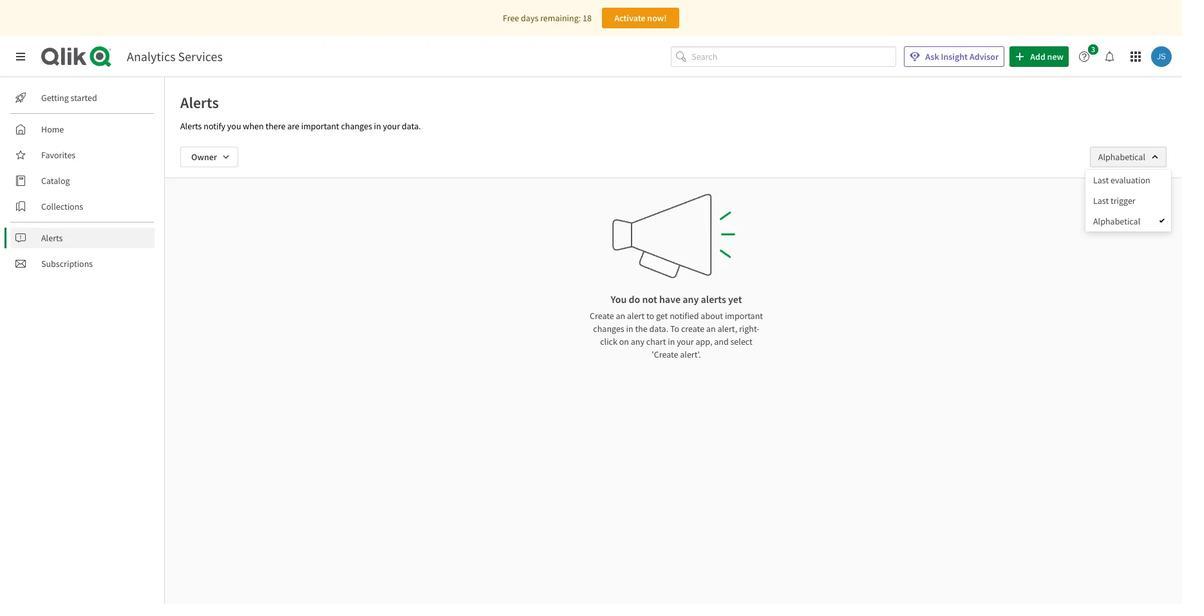Task type: vqa. For each thing, say whether or not it's contained in the screenshot.
Owner
no



Task type: describe. For each thing, give the bounding box(es) containing it.
there
[[266, 120, 285, 132]]

remaining:
[[540, 12, 581, 24]]

1 horizontal spatial an
[[706, 323, 716, 335]]

getting
[[41, 92, 69, 104]]

last trigger
[[1093, 195, 1136, 207]]

free days remaining: 18
[[503, 12, 592, 24]]

filters region
[[0, 0, 1182, 605]]

to
[[646, 310, 654, 322]]

last trigger option
[[1086, 191, 1171, 211]]

insight
[[941, 51, 968, 62]]

and
[[714, 336, 729, 348]]

Search text field
[[692, 46, 896, 67]]

your inside you do not have any alerts yet create an alert to get notified about important changes in the data. to create an alert, right- click on any chart in your app, and select 'create alert'.
[[677, 336, 694, 348]]

chart
[[646, 336, 666, 348]]

subscriptions link
[[10, 254, 155, 274]]

alerts
[[701, 293, 726, 306]]

1 vertical spatial in
[[626, 323, 633, 335]]

ask insight advisor button
[[904, 46, 1005, 67]]

list box inside filters "region"
[[1086, 170, 1171, 232]]

subscriptions
[[41, 258, 93, 270]]

collections link
[[10, 196, 155, 217]]

collections
[[41, 201, 83, 212]]

you
[[227, 120, 241, 132]]

favorites
[[41, 149, 75, 161]]

0 vertical spatial data.
[[402, 120, 421, 132]]

the
[[635, 323, 648, 335]]

alert
[[627, 310, 645, 322]]

alert'.
[[680, 349, 701, 361]]

have
[[659, 293, 681, 306]]

app,
[[696, 336, 712, 348]]

'create
[[652, 349, 678, 361]]

home
[[41, 124, 64, 135]]

last for last evaluation
[[1093, 174, 1109, 186]]

navigation pane element
[[0, 82, 164, 279]]

0 horizontal spatial an
[[616, 310, 625, 322]]

started
[[71, 92, 97, 104]]

getting started
[[41, 92, 97, 104]]

searchbar element
[[671, 46, 896, 67]]

right-
[[739, 323, 760, 335]]

2 horizontal spatial in
[[668, 336, 675, 348]]

alphabetical option
[[1086, 211, 1171, 232]]

ask
[[925, 51, 939, 62]]

click
[[600, 336, 617, 348]]

analytics services
[[127, 48, 223, 64]]

now!
[[647, 12, 667, 24]]

when
[[243, 120, 264, 132]]

18
[[583, 12, 592, 24]]

not
[[642, 293, 657, 306]]

activate now!
[[614, 12, 667, 24]]

alerts notify you when there are important changes in your data.
[[180, 120, 421, 132]]

0 horizontal spatial in
[[374, 120, 381, 132]]



Task type: locate. For each thing, give the bounding box(es) containing it.
alerts
[[180, 93, 219, 113], [180, 120, 202, 132], [41, 232, 63, 244]]

getting started link
[[10, 88, 155, 108]]

analytics
[[127, 48, 175, 64]]

1 vertical spatial last
[[1093, 195, 1109, 207]]

do
[[629, 293, 640, 306]]

your
[[383, 120, 400, 132], [677, 336, 694, 348]]

about
[[701, 310, 723, 322]]

1 vertical spatial alerts
[[180, 120, 202, 132]]

0 vertical spatial alphabetical
[[1098, 151, 1145, 163]]

1 vertical spatial changes
[[593, 323, 624, 335]]

create
[[590, 310, 614, 322]]

alphabetical
[[1098, 151, 1145, 163], [1093, 216, 1140, 227]]

1 vertical spatial any
[[631, 336, 645, 348]]

1 horizontal spatial your
[[677, 336, 694, 348]]

are
[[287, 120, 299, 132]]

1 horizontal spatial data.
[[649, 323, 668, 335]]

catalog
[[41, 175, 70, 187]]

0 horizontal spatial your
[[383, 120, 400, 132]]

data. inside you do not have any alerts yet create an alert to get notified about important changes in the data. to create an alert, right- click on any chart in your app, and select 'create alert'.
[[649, 323, 668, 335]]

any up notified
[[683, 293, 699, 306]]

alerts inside navigation pane element
[[41, 232, 63, 244]]

you
[[611, 293, 627, 306]]

2 last from the top
[[1093, 195, 1109, 207]]

1 vertical spatial an
[[706, 323, 716, 335]]

1 last from the top
[[1093, 174, 1109, 186]]

0 horizontal spatial data.
[[402, 120, 421, 132]]

Alphabetical field
[[1090, 147, 1167, 167]]

activate now! link
[[602, 8, 679, 28]]

alphabetical inside option
[[1093, 216, 1140, 227]]

services
[[178, 48, 223, 64]]

in
[[374, 120, 381, 132], [626, 323, 633, 335], [668, 336, 675, 348]]

notified
[[670, 310, 699, 322]]

0 vertical spatial in
[[374, 120, 381, 132]]

days
[[521, 12, 538, 24]]

to
[[670, 323, 679, 335]]

ask insight advisor
[[925, 51, 999, 62]]

0 horizontal spatial important
[[301, 120, 339, 132]]

changes
[[341, 120, 372, 132], [593, 323, 624, 335]]

home link
[[10, 119, 155, 140]]

1 vertical spatial data.
[[649, 323, 668, 335]]

favorites link
[[10, 145, 155, 165]]

0 vertical spatial your
[[383, 120, 400, 132]]

0 horizontal spatial any
[[631, 336, 645, 348]]

list box containing last evaluation
[[1086, 170, 1171, 232]]

1 horizontal spatial in
[[626, 323, 633, 335]]

an down the about
[[706, 323, 716, 335]]

last evaluation option
[[1086, 170, 1171, 191]]

0 vertical spatial last
[[1093, 174, 1109, 186]]

alerts link
[[10, 228, 155, 249]]

data.
[[402, 120, 421, 132], [649, 323, 668, 335]]

free
[[503, 12, 519, 24]]

last evaluation
[[1093, 174, 1150, 186]]

2 vertical spatial in
[[668, 336, 675, 348]]

1 vertical spatial alphabetical
[[1093, 216, 1140, 227]]

alert,
[[718, 323, 737, 335]]

an left alert
[[616, 310, 625, 322]]

0 vertical spatial important
[[301, 120, 339, 132]]

notify
[[204, 120, 225, 132]]

alphabetical up last evaluation
[[1098, 151, 1145, 163]]

select
[[730, 336, 753, 348]]

alerts left the notify
[[180, 120, 202, 132]]

0 vertical spatial changes
[[341, 120, 372, 132]]

0 vertical spatial any
[[683, 293, 699, 306]]

alphabetical inside field
[[1098, 151, 1145, 163]]

evaluation
[[1111, 174, 1150, 186]]

catalog link
[[10, 171, 155, 191]]

create
[[681, 323, 704, 335]]

changes inside you do not have any alerts yet create an alert to get notified about important changes in the data. to create an alert, right- click on any chart in your app, and select 'create alert'.
[[593, 323, 624, 335]]

2 vertical spatial alerts
[[41, 232, 63, 244]]

analytics services element
[[127, 48, 223, 64]]

close sidebar menu image
[[15, 52, 26, 62]]

alphabetical down last trigger
[[1093, 216, 1140, 227]]

list box
[[1086, 170, 1171, 232]]

last left trigger
[[1093, 195, 1109, 207]]

important right the are
[[301, 120, 339, 132]]

1 vertical spatial important
[[725, 310, 763, 322]]

any
[[683, 293, 699, 306], [631, 336, 645, 348]]

1 horizontal spatial important
[[725, 310, 763, 322]]

last
[[1093, 174, 1109, 186], [1093, 195, 1109, 207]]

any down the
[[631, 336, 645, 348]]

an
[[616, 310, 625, 322], [706, 323, 716, 335]]

alerts up subscriptions
[[41, 232, 63, 244]]

1 horizontal spatial changes
[[593, 323, 624, 335]]

you do not have any alerts yet create an alert to get notified about important changes in the data. to create an alert, right- click on any chart in your app, and select 'create alert'.
[[590, 293, 763, 361]]

important
[[301, 120, 339, 132], [725, 310, 763, 322]]

last up last trigger
[[1093, 174, 1109, 186]]

changes right the are
[[341, 120, 372, 132]]

last for last trigger
[[1093, 195, 1109, 207]]

1 vertical spatial your
[[677, 336, 694, 348]]

advisor
[[970, 51, 999, 62]]

activate
[[614, 12, 646, 24]]

get
[[656, 310, 668, 322]]

0 vertical spatial alerts
[[180, 93, 219, 113]]

0 vertical spatial an
[[616, 310, 625, 322]]

alphabetical for 'alphabetical' option at the top
[[1093, 216, 1140, 227]]

changes up click
[[593, 323, 624, 335]]

alerts up the notify
[[180, 93, 219, 113]]

0 horizontal spatial changes
[[341, 120, 372, 132]]

important up right-
[[725, 310, 763, 322]]

1 horizontal spatial any
[[683, 293, 699, 306]]

trigger
[[1111, 195, 1136, 207]]

alphabetical for the 'alphabetical' field
[[1098, 151, 1145, 163]]

on
[[619, 336, 629, 348]]

important inside you do not have any alerts yet create an alert to get notified about important changes in the data. to create an alert, right- click on any chart in your app, and select 'create alert'.
[[725, 310, 763, 322]]

yet
[[728, 293, 742, 306]]



